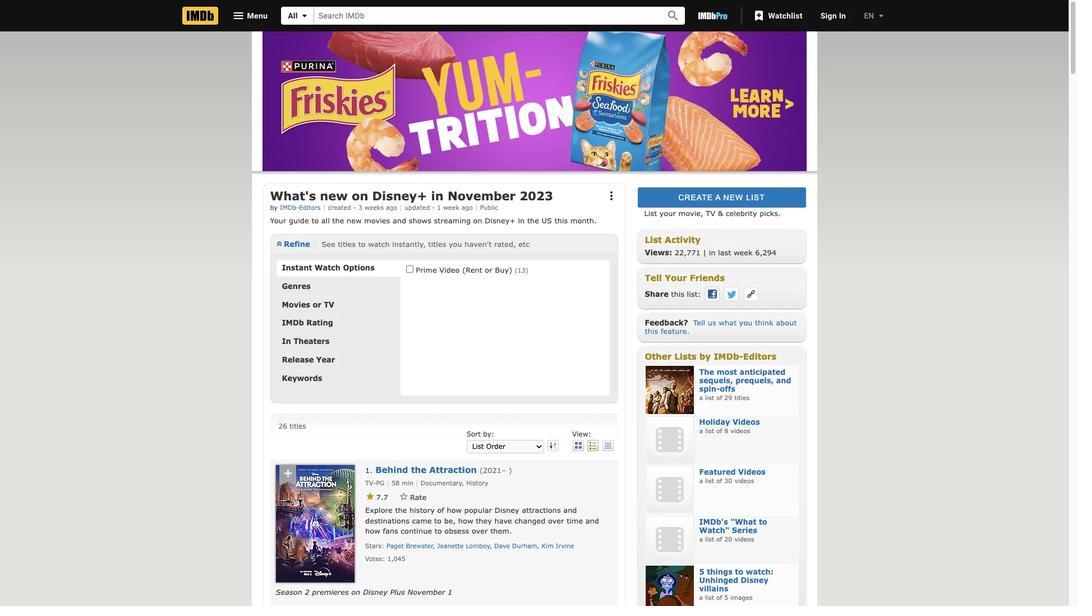 Task type: vqa. For each thing, say whether or not it's contained in the screenshot.


Task type: describe. For each thing, give the bounding box(es) containing it.
| right min
[[416, 479, 419, 487]]

arrow drop down image for en
[[875, 9, 888, 22]]

instant
[[282, 263, 312, 272]]

submit search image
[[667, 9, 680, 23]]

list inside the 5 things to watch: unhinged disney villains a list of 5 images
[[706, 594, 715, 601]]

came
[[412, 516, 432, 525]]

view:
[[573, 430, 592, 438]]

of inside the most anticipated sequels, prequels, and spin-offs a list of 29 titles
[[717, 394, 723, 401]]

about
[[777, 318, 797, 327]]

dave
[[495, 542, 510, 549]]

week inside 'list activity views: 22,771 | in last week 6,294'
[[734, 248, 753, 257]]

explore the history of how popular disney attractions and destinations came to be, how they have changed over time and how fans continue to obsess over them.
[[366, 506, 600, 535]]

1 vertical spatial november
[[408, 588, 445, 597]]

in inside button
[[840, 11, 847, 20]]

0 horizontal spatial in
[[282, 337, 291, 346]]

the right all
[[333, 216, 344, 225]]

this inside what's new on disney+ in november 2023 by imdb-editors | created - 3 weeks ago | updated - 1 week ago | public your guide to all the new movies and shows streaming on disney+ in the us this month.
[[555, 216, 568, 225]]

featured videos a list of 30 videos
[[700, 468, 766, 484]]

2 vertical spatial on
[[352, 588, 361, 597]]

other lists by imdb-editors
[[645, 351, 777, 361]]

list inside holiday videos a list of 8 videos
[[706, 427, 715, 434]]

lists
[[675, 351, 697, 361]]

kim irvine link
[[542, 542, 575, 549]]

list for your
[[645, 209, 658, 218]]

new inside button
[[724, 193, 744, 202]]

click to add to watchlist image
[[277, 465, 298, 487]]

| inside 'list activity views: 22,771 | in last week 6,294'
[[704, 248, 707, 257]]

holiday
[[700, 418, 731, 427]]

keywords
[[282, 374, 323, 383]]

to inside what's new on disney+ in november 2023 by imdb-editors | created - 3 weeks ago | updated - 1 week ago | public your guide to all the new movies and shows streaming on disney+ in the us this month.
[[312, 216, 319, 225]]

menu button
[[223, 7, 277, 25]]

26
[[279, 422, 287, 431]]

votes: 1,045
[[366, 556, 406, 563]]

of inside featured videos a list of 30 videos
[[717, 477, 723, 484]]

watch"
[[700, 526, 730, 535]]

changed
[[515, 516, 546, 525]]

1 horizontal spatial over
[[548, 516, 565, 525]]

titles inside the most anticipated sequels, prequels, and spin-offs a list of 29 titles
[[735, 394, 750, 401]]

1 ago from the left
[[386, 204, 398, 211]]

popular
[[465, 506, 492, 515]]

29
[[725, 394, 733, 401]]

things
[[708, 567, 733, 576]]

a inside button
[[716, 193, 721, 202]]

a inside imdb's "what to watch" series a list of 20 videos
[[700, 535, 704, 543]]

feature.
[[661, 327, 690, 336]]

| left public
[[475, 204, 478, 211]]

6,294
[[756, 248, 777, 257]]

week inside what's new on disney+ in november 2023 by imdb-editors | created - 3 weeks ago | updated - 1 week ago | public your guide to all the new movies and shows streaming on disney+ in the us this month.
[[444, 204, 460, 211]]

a inside holiday videos a list of 8 videos
[[700, 427, 704, 434]]

en button
[[856, 6, 888, 26]]

movies or tv
[[282, 300, 335, 309]]

1 , from the left
[[434, 542, 435, 549]]

1 inside what's new on disney+ in november 2023 by imdb-editors | created - 3 weeks ago | updated - 1 week ago | public your guide to all the new movies and shows streaming on disney+ in the us this month.
[[437, 204, 441, 211]]

to inside imdb's "what to watch" series a list of 20 videos
[[760, 518, 768, 526]]

share
[[645, 290, 669, 299]]

brewster
[[406, 542, 434, 549]]

Search IMDb text field
[[314, 7, 654, 24]]

history
[[410, 506, 435, 515]]

imdb's "what to watch" series link
[[700, 518, 768, 535]]

behind the attraction image
[[276, 465, 355, 583]]

list activity views: 22,771 | in last week 6,294
[[645, 235, 777, 257]]

5 things to watch: unhinged disney villains a list of 5 images
[[700, 567, 774, 601]]

etc
[[519, 240, 530, 249]]

list image image for 5 things to watch: unhinged disney villains
[[646, 566, 694, 606]]

grid view image
[[573, 440, 585, 451]]

instant watch options
[[282, 263, 375, 272]]

1 horizontal spatial your
[[665, 273, 688, 283]]

titles right see
[[338, 240, 356, 249]]

attraction
[[430, 465, 477, 475]]

what's
[[270, 189, 316, 203]]

videos for holiday
[[731, 427, 751, 434]]

0 horizontal spatial disney+
[[373, 189, 427, 203]]

last
[[719, 248, 732, 257]]

create a new list
[[679, 193, 766, 202]]

videos for featured
[[735, 477, 755, 484]]

(rent
[[463, 265, 483, 274]]

your inside what's new on disney+ in november 2023 by imdb-editors | created - 3 weeks ago | updated - 1 week ago | public your guide to all the new movies and shows streaming on disney+ in the us this month.
[[270, 216, 287, 225]]

plus
[[390, 588, 405, 597]]

1 horizontal spatial editors
[[744, 351, 777, 361]]

by inside what's new on disney+ in november 2023 by imdb-editors | created - 3 weeks ago | updated - 1 week ago | public your guide to all the new movies and shows streaming on disney+ in the us this month.
[[270, 204, 278, 211]]

1 - from the left
[[354, 204, 356, 211]]

this inside tell us what you think about this feature.
[[645, 327, 659, 336]]

rated,
[[495, 240, 516, 249]]

images
[[731, 594, 753, 601]]

watch
[[315, 263, 341, 272]]

7.7
[[377, 493, 388, 502]]

home image
[[182, 7, 218, 25]]

the inside the explore the history of how popular disney attractions and destinations came to be, how they have changed over time and how fans continue to obsess over them.
[[395, 506, 407, 515]]

premieres
[[312, 588, 349, 597]]

votes:
[[366, 556, 385, 563]]

to inside the 5 things to watch: unhinged disney villains a list of 5 images
[[736, 567, 744, 576]]

rate
[[410, 493, 427, 502]]

featured
[[700, 468, 736, 477]]

list inside the most anticipated sequels, prequels, and spin-offs a list of 29 titles
[[706, 394, 715, 401]]

58
[[392, 479, 400, 487]]

2 vertical spatial disney
[[363, 588, 388, 597]]

1 vertical spatial 1
[[448, 588, 453, 597]]

titles up the prime
[[429, 240, 447, 249]]

the most anticipated sequels, prequels, and spin-offs link
[[700, 368, 792, 393]]

&
[[719, 209, 724, 218]]

en
[[865, 11, 875, 20]]

1 horizontal spatial disney+
[[485, 216, 516, 225]]

20
[[725, 535, 733, 543]]

all
[[322, 216, 330, 225]]

public
[[480, 204, 499, 211]]

editors inside what's new on disney+ in november 2023 by imdb-editors | created - 3 weeks ago | updated - 1 week ago | public your guide to all the new movies and shows streaming on disney+ in the us this month.
[[299, 204, 321, 211]]

featured videos link
[[700, 468, 766, 477]]

new down 3
[[347, 216, 362, 225]]

pg
[[376, 479, 385, 487]]

compact view image
[[602, 440, 614, 451]]

new up the created
[[320, 189, 348, 203]]

and up time
[[564, 506, 577, 515]]

options
[[343, 263, 375, 272]]

us
[[542, 216, 552, 225]]

a inside the 5 things to watch: unhinged disney villains a list of 5 images
[[700, 594, 704, 601]]

watchlist
[[769, 11, 803, 20]]

all
[[288, 11, 298, 20]]

3
[[359, 204, 363, 211]]

video
[[440, 265, 460, 274]]

watch:
[[746, 567, 774, 576]]

videos for featured videos
[[739, 468, 766, 477]]

list image image for the most anticipated sequels, prequels, and spin-offs
[[646, 366, 694, 414]]

1 horizontal spatial by
[[700, 351, 711, 361]]

videos inside imdb's "what to watch" series a list of 20 videos
[[735, 535, 755, 543]]

behind
[[376, 465, 408, 475]]

to left watch at top left
[[359, 240, 366, 249]]

3 , from the left
[[538, 542, 540, 549]]

movie,
[[679, 209, 704, 218]]

feedback?
[[645, 318, 689, 327]]

anticipated
[[740, 368, 786, 377]]

of inside holiday videos a list of 8 videos
[[717, 427, 723, 434]]

picks.
[[760, 209, 781, 218]]

the left us
[[528, 216, 540, 225]]

2 , from the left
[[490, 542, 492, 549]]

of inside the explore the history of how popular disney attractions and destinations came to be, how they have changed over time and how fans continue to obsess over them.
[[438, 506, 445, 515]]

0 horizontal spatial you
[[449, 240, 462, 249]]

you inside tell us what you think about this feature.
[[740, 318, 753, 327]]

watch
[[368, 240, 390, 249]]

think
[[756, 318, 774, 327]]

created
[[328, 204, 351, 211]]

to left be,
[[435, 516, 442, 525]]

tell us what you think about this feature. link
[[645, 318, 797, 336]]

All search field
[[281, 7, 686, 25]]

and right time
[[586, 516, 600, 525]]

1 vertical spatial how
[[459, 516, 474, 525]]

prequels,
[[736, 376, 774, 385]]



Task type: locate. For each thing, give the bounding box(es) containing it.
1 vertical spatial disney
[[741, 576, 769, 585]]

a inside featured videos a list of 30 videos
[[700, 477, 704, 484]]

0 horizontal spatial 5
[[700, 567, 705, 576]]

in up etc
[[519, 216, 525, 225]]

ascending order image
[[547, 440, 559, 451]]

watchlist button
[[747, 6, 812, 26]]

, left jeanette
[[434, 542, 435, 549]]

or left buy)
[[485, 265, 493, 274]]

videos for holiday videos
[[733, 418, 761, 427]]

0 horizontal spatial -
[[354, 204, 356, 211]]

1 vertical spatial in
[[282, 337, 291, 346]]

1 vertical spatial tell
[[694, 318, 706, 327]]

1 horizontal spatial -
[[432, 204, 435, 211]]

None field
[[314, 7, 654, 24]]

1 horizontal spatial tell
[[694, 318, 706, 327]]

0 horizontal spatial in
[[432, 189, 444, 203]]

sign
[[821, 11, 838, 20]]

list up celebrity
[[747, 193, 766, 202]]

1
[[437, 204, 441, 211], [448, 588, 453, 597]]

0 vertical spatial tv
[[706, 209, 716, 218]]

1 vertical spatial list
[[645, 235, 662, 245]]

22,771
[[675, 248, 701, 257]]

1 vertical spatial 5
[[725, 594, 729, 601]]

on right premieres
[[352, 588, 361, 597]]

list image image for holiday videos
[[646, 416, 694, 464]]

of down villains
[[717, 594, 723, 601]]

you right "what"
[[740, 318, 753, 327]]

none field inside all "search field"
[[314, 7, 654, 24]]

disney up have
[[495, 506, 520, 515]]

list for activity
[[645, 235, 662, 245]]

list inside imdb's "what to watch" series a list of 20 videos
[[706, 535, 715, 543]]

shows
[[409, 216, 432, 225]]

list image image down other
[[646, 366, 694, 414]]

0 vertical spatial on
[[352, 189, 369, 203]]

of left 8
[[717, 427, 723, 434]]

0 vertical spatial how
[[447, 506, 462, 515]]

0 horizontal spatial november
[[408, 588, 445, 597]]

1 vertical spatial on
[[474, 216, 483, 225]]

sort
[[467, 430, 481, 438]]

theaters
[[294, 337, 330, 346]]

paget brewster link
[[387, 542, 434, 549]]

1 vertical spatial your
[[665, 273, 688, 283]]

time
[[567, 516, 583, 525]]

list image image for imdb's "what to watch" series
[[646, 516, 694, 564]]

a down villains
[[700, 594, 704, 601]]

this left list:
[[672, 290, 685, 299]]

on
[[352, 189, 369, 203], [474, 216, 483, 225], [352, 588, 361, 597]]

list inside button
[[747, 193, 766, 202]]

1 vertical spatial disney+
[[485, 216, 516, 225]]

detail view image
[[587, 440, 600, 451]]

tell for your
[[645, 273, 662, 283]]

1 horizontal spatial 5
[[725, 594, 729, 601]]

a up &
[[716, 193, 721, 202]]

week
[[444, 204, 460, 211], [734, 248, 753, 257]]

and
[[393, 216, 407, 225], [777, 376, 792, 385], [564, 506, 577, 515], [586, 516, 600, 525]]

, left the dave
[[490, 542, 492, 549]]

tell inside tell us what you think about this feature.
[[694, 318, 706, 327]]

unhinged
[[700, 576, 739, 585]]

share this list:
[[645, 290, 702, 299]]

over down attractions
[[548, 516, 565, 525]]

5 left "images"
[[725, 594, 729, 601]]

, left kim at the bottom right of the page
[[538, 542, 540, 549]]

tell up share
[[645, 273, 662, 283]]

0 vertical spatial or
[[485, 265, 493, 274]]

in down imdb
[[282, 337, 291, 346]]

0 horizontal spatial tv
[[324, 300, 335, 309]]

in theaters
[[282, 337, 330, 346]]

explore
[[366, 506, 393, 515]]

and left shows
[[393, 216, 407, 225]]

disney
[[495, 506, 520, 515], [741, 576, 769, 585], [363, 588, 388, 597]]

1 up streaming
[[437, 204, 441, 211]]

list image image left featured
[[646, 466, 694, 514]]

5
[[700, 567, 705, 576], [725, 594, 729, 601]]

and inside the most anticipated sequels, prequels, and spin-offs a list of 29 titles
[[777, 376, 792, 385]]

haven't
[[465, 240, 492, 249]]

4 list image image from the top
[[646, 516, 694, 564]]

menu image
[[232, 9, 245, 22]]

2 horizontal spatial this
[[672, 290, 685, 299]]

1 vertical spatial week
[[734, 248, 753, 257]]

videos
[[733, 418, 761, 427], [739, 468, 766, 477]]

a
[[716, 193, 721, 202], [700, 394, 704, 401], [700, 427, 704, 434], [700, 477, 704, 484], [700, 535, 704, 543], [700, 594, 704, 601]]

0 vertical spatial your
[[270, 216, 287, 225]]

2 horizontal spatial disney
[[741, 576, 769, 585]]

villains
[[700, 584, 729, 593]]

month.
[[571, 216, 597, 225]]

by up the
[[700, 351, 711, 361]]

holiday videos a list of 8 videos
[[700, 418, 761, 434]]

disney+ up updated
[[373, 189, 427, 203]]

you left haven't on the top of page
[[449, 240, 462, 249]]

new up celebrity
[[724, 193, 744, 202]]

0 horizontal spatial ago
[[386, 204, 398, 211]]

editors up anticipated on the bottom right of the page
[[744, 351, 777, 361]]

1 vertical spatial over
[[472, 526, 488, 535]]

disney left the plus
[[363, 588, 388, 597]]

by down the what's
[[270, 204, 278, 211]]

list image image left villains
[[646, 566, 694, 606]]

2 horizontal spatial ,
[[538, 542, 540, 549]]

november up public
[[448, 189, 516, 203]]

0 vertical spatial over
[[548, 516, 565, 525]]

all button
[[281, 7, 314, 25]]

tell us what you think about this feature.
[[645, 318, 797, 336]]

of up be,
[[438, 506, 445, 515]]

arrow drop down image right sign in
[[875, 9, 888, 22]]

and right prequels,
[[777, 376, 792, 385]]

1 arrow drop down image from the left
[[298, 9, 312, 22]]

this left feature. at right bottom
[[645, 327, 659, 336]]

release year
[[282, 356, 335, 365]]

imdb- down the what's
[[280, 204, 299, 211]]

november
[[448, 189, 516, 203], [408, 588, 445, 597]]

be,
[[444, 516, 456, 525]]

create a new list button
[[638, 188, 807, 208]]

list your movie, tv & celebrity picks.
[[645, 209, 781, 218]]

2 ago from the left
[[462, 204, 473, 211]]

of left 20
[[717, 535, 723, 543]]

2 vertical spatial this
[[645, 327, 659, 336]]

| right 22,771
[[704, 248, 707, 257]]

buy)
[[495, 265, 513, 274]]

0 vertical spatial videos
[[733, 418, 761, 427]]

ago up streaming
[[462, 204, 473, 211]]

list down spin-
[[706, 394, 715, 401]]

weeks
[[365, 204, 384, 211]]

updated
[[405, 204, 430, 211]]

in
[[432, 189, 444, 203], [519, 216, 525, 225], [709, 248, 716, 257]]

0 vertical spatial tell
[[645, 273, 662, 283]]

| left updated
[[400, 204, 403, 211]]

arrow drop down image inside all button
[[298, 9, 312, 22]]

2 horizontal spatial in
[[709, 248, 716, 257]]

what
[[719, 318, 737, 327]]

imdb's
[[700, 518, 729, 526]]

0 vertical spatial this
[[555, 216, 568, 225]]

of inside the 5 things to watch: unhinged disney villains a list of 5 images
[[717, 594, 723, 601]]

1 horizontal spatial disney
[[495, 506, 520, 515]]

list up views:
[[645, 235, 662, 245]]

| left 58 at the bottom
[[387, 479, 390, 487]]

0 horizontal spatial by
[[270, 204, 278, 211]]

tell for us
[[694, 318, 706, 327]]

disney inside the 5 things to watch: unhinged disney villains a list of 5 images
[[741, 576, 769, 585]]

a inside the most anticipated sequels, prequels, and spin-offs a list of 29 titles
[[700, 394, 704, 401]]

list down the watch"
[[706, 535, 715, 543]]

0 vertical spatial 1
[[437, 204, 441, 211]]

0 vertical spatial list
[[645, 209, 658, 218]]

videos inside featured videos a list of 30 videos
[[735, 477, 755, 484]]

continue
[[401, 526, 432, 535]]

1 vertical spatial in
[[519, 216, 525, 225]]

the up min
[[411, 465, 427, 475]]

0 horizontal spatial your
[[270, 216, 287, 225]]

of inside imdb's "what to watch" series a list of 20 videos
[[717, 535, 723, 543]]

of left 29 at right
[[717, 394, 723, 401]]

1 horizontal spatial tv
[[706, 209, 716, 218]]

0 vertical spatial videos
[[731, 427, 751, 434]]

imdb- inside what's new on disney+ in november 2023 by imdb-editors | created - 3 weeks ago | updated - 1 week ago | public your guide to all the new movies and shows streaming on disney+ in the us this month.
[[280, 204, 299, 211]]

"what
[[731, 518, 757, 526]]

0 vertical spatial 5
[[700, 567, 705, 576]]

list image image
[[646, 366, 694, 414], [646, 416, 694, 464], [646, 466, 694, 514], [646, 516, 694, 564], [646, 566, 694, 606]]

list down featured
[[706, 477, 715, 484]]

how up stars:
[[366, 526, 381, 535]]

us
[[708, 318, 717, 327]]

1 list image image from the top
[[646, 366, 694, 414]]

november inside what's new on disney+ in november 2023 by imdb-editors | created - 3 weeks ago | updated - 1 week ago | public your guide to all the new movies and shows streaming on disney+ in the us this month.
[[448, 189, 516, 203]]

videos down featured videos link
[[735, 477, 755, 484]]

2 arrow drop down image from the left
[[875, 9, 888, 22]]

None checkbox
[[406, 265, 414, 273]]

0 horizontal spatial 1
[[437, 204, 441, 211]]

2 list image image from the top
[[646, 416, 694, 464]]

of down featured
[[717, 477, 723, 484]]

0 horizontal spatial or
[[313, 300, 322, 309]]

1 horizontal spatial november
[[448, 189, 516, 203]]

editors up guide
[[299, 204, 321, 211]]

sort by:
[[467, 430, 495, 438]]

in right 'sign'
[[840, 11, 847, 20]]

min
[[402, 479, 414, 487]]

0 horizontal spatial week
[[444, 204, 460, 211]]

have
[[495, 516, 512, 525]]

list down villains
[[706, 594, 715, 601]]

on up 3
[[352, 189, 369, 203]]

in inside 'list activity views: 22,771 | in last week 6,294'
[[709, 248, 716, 257]]

- right updated
[[432, 204, 435, 211]]

0 vertical spatial editors
[[299, 204, 321, 211]]

series
[[733, 526, 758, 535]]

imdb- up 'most'
[[714, 351, 744, 361]]

arrow drop down image inside en button
[[875, 9, 888, 22]]

1 vertical spatial you
[[740, 318, 753, 327]]

a down spin-
[[700, 394, 704, 401]]

a down featured
[[700, 477, 704, 484]]

0 vertical spatial disney
[[495, 506, 520, 515]]

november right the plus
[[408, 588, 445, 597]]

arrow drop down image for all
[[298, 9, 312, 22]]

watchlist image
[[753, 9, 767, 22]]

friends
[[690, 273, 725, 283]]

(13)
[[515, 266, 529, 274]]

create
[[679, 193, 714, 202]]

2 - from the left
[[432, 204, 435, 211]]

1 horizontal spatial in
[[519, 216, 525, 225]]

and inside what's new on disney+ in november 2023 by imdb-editors | created - 3 weeks ago | updated - 1 week ago | public your guide to all the new movies and shows streaming on disney+ in the us this month.
[[393, 216, 407, 225]]

1 horizontal spatial imdb-
[[714, 351, 744, 361]]

prime video (rent or buy) (13)
[[416, 265, 529, 274]]

week right last
[[734, 248, 753, 257]]

5 things to watch: unhinged disney villains link
[[700, 567, 774, 593]]

to left obsess on the left bottom of the page
[[435, 526, 442, 535]]

list inside featured videos a list of 30 videos
[[706, 477, 715, 484]]

1 vertical spatial imdb-
[[714, 351, 744, 361]]

1 horizontal spatial ago
[[462, 204, 473, 211]]

paget
[[387, 542, 404, 549]]

1 vertical spatial videos
[[735, 477, 755, 484]]

0 vertical spatial by
[[270, 204, 278, 211]]

arrow drop down image right menu
[[298, 9, 312, 22]]

1 vertical spatial editors
[[744, 351, 777, 361]]

in up streaming
[[432, 189, 444, 203]]

create a new list link
[[638, 188, 807, 208]]

this right us
[[555, 216, 568, 225]]

0 horizontal spatial ,
[[434, 542, 435, 549]]

they
[[476, 516, 492, 525]]

the inside 1. behind the attraction (2021– ) tv-pg | 58 min | documentary, history
[[411, 465, 427, 475]]

0 horizontal spatial editors
[[299, 204, 321, 211]]

how up be,
[[447, 506, 462, 515]]

videos right featured
[[739, 468, 766, 477]]

tv up rating
[[324, 300, 335, 309]]

in left last
[[709, 248, 716, 257]]

-
[[354, 204, 356, 211], [432, 204, 435, 211]]

2 vertical spatial in
[[709, 248, 716, 257]]

year
[[317, 356, 335, 365]]

your up the share this list:
[[665, 273, 688, 283]]

1,045
[[388, 556, 406, 563]]

lomboy
[[466, 542, 490, 549]]

1. behind the attraction (2021– ) tv-pg | 58 min | documentary, history
[[366, 465, 512, 487]]

0 horizontal spatial over
[[472, 526, 488, 535]]

2023
[[520, 189, 554, 203]]

1 horizontal spatial or
[[485, 265, 493, 274]]

ago right weeks
[[386, 204, 398, 211]]

the up destinations at the left of page
[[395, 506, 407, 515]]

1 vertical spatial tv
[[324, 300, 335, 309]]

imdb-editors link
[[280, 204, 321, 211]]

disney inside the explore the history of how popular disney attractions and destinations came to be, how they have changed over time and how fans continue to obsess over them.
[[495, 506, 520, 515]]

0 vertical spatial in
[[432, 189, 444, 203]]

3 list image image from the top
[[646, 466, 694, 514]]

what's new on disney+ in november 2023 by imdb-editors | created - 3 weeks ago | updated - 1 week ago | public your guide to all the new movies and shows streaming on disney+ in the us this month.
[[270, 189, 597, 225]]

2
[[305, 588, 310, 597]]

0 vertical spatial disney+
[[373, 189, 427, 203]]

over down they
[[472, 526, 488, 535]]

1 horizontal spatial this
[[645, 327, 659, 336]]

sign in
[[821, 11, 847, 20]]

0 vertical spatial you
[[449, 240, 462, 249]]

2 vertical spatial videos
[[735, 535, 755, 543]]

list down holiday
[[706, 427, 715, 434]]

other
[[645, 351, 672, 361]]

list image image for featured videos
[[646, 466, 694, 514]]

see titles to watch instantly, titles you haven't rated, etc
[[322, 240, 530, 249]]

destinations
[[366, 516, 410, 525]]

disney up "images"
[[741, 576, 769, 585]]

1 down jeanette
[[448, 588, 453, 597]]

0 horizontal spatial disney
[[363, 588, 388, 597]]

list image image left the watch"
[[646, 516, 694, 564]]

tv left &
[[706, 209, 716, 218]]

season 2 premieres on disney plus november 1
[[276, 588, 453, 597]]

0 horizontal spatial imdb-
[[280, 204, 299, 211]]

0 horizontal spatial tell
[[645, 273, 662, 283]]

1 vertical spatial by
[[700, 351, 711, 361]]

how
[[447, 506, 462, 515], [459, 516, 474, 525], [366, 526, 381, 535]]

1 horizontal spatial week
[[734, 248, 753, 257]]

1 horizontal spatial you
[[740, 318, 753, 327]]

0 vertical spatial week
[[444, 204, 460, 211]]

| up all
[[323, 204, 326, 211]]

ago
[[386, 204, 398, 211], [462, 204, 473, 211]]

a down the watch"
[[700, 535, 704, 543]]

disney+ down public
[[485, 216, 516, 225]]

tell left us on the right bottom of the page
[[694, 318, 706, 327]]

1 horizontal spatial in
[[840, 11, 847, 20]]

1 horizontal spatial 1
[[448, 588, 453, 597]]

0 vertical spatial imdb-
[[280, 204, 299, 211]]

0 vertical spatial in
[[840, 11, 847, 20]]

spin-
[[700, 384, 720, 393]]

them.
[[491, 526, 512, 535]]

list inside 'list activity views: 22,771 | in last week 6,294'
[[645, 235, 662, 245]]

tell your friends
[[645, 273, 725, 283]]

imdb rating
[[282, 319, 333, 328]]

on down public
[[474, 216, 483, 225]]

sign in button
[[812, 6, 856, 26]]

you
[[449, 240, 462, 249], [740, 318, 753, 327]]

1 vertical spatial or
[[313, 300, 322, 309]]

genres
[[282, 282, 311, 291]]

titles right the "26"
[[290, 422, 306, 431]]

videos down series
[[735, 535, 755, 543]]

1 vertical spatial videos
[[739, 468, 766, 477]]

1 horizontal spatial ,
[[490, 542, 492, 549]]

or up rating
[[313, 300, 322, 309]]

videos inside holiday videos a list of 8 videos
[[731, 427, 751, 434]]

1 vertical spatial this
[[672, 290, 685, 299]]

videos inside featured videos a list of 30 videos
[[739, 468, 766, 477]]

videos inside holiday videos a list of 8 videos
[[733, 418, 761, 427]]

sequels,
[[700, 376, 734, 385]]

1 horizontal spatial arrow drop down image
[[875, 9, 888, 22]]

2 vertical spatial how
[[366, 526, 381, 535]]

arrow drop down image
[[298, 9, 312, 22], [875, 9, 888, 22]]

week up streaming
[[444, 204, 460, 211]]

- left 3
[[354, 204, 356, 211]]

how up obsess on the left bottom of the page
[[459, 516, 474, 525]]

season
[[276, 588, 303, 597]]

5 list image image from the top
[[646, 566, 694, 606]]

a down holiday
[[700, 427, 704, 434]]

views:
[[645, 248, 673, 257]]

0 horizontal spatial arrow drop down image
[[298, 9, 312, 22]]

0 horizontal spatial this
[[555, 216, 568, 225]]

0 vertical spatial november
[[448, 189, 516, 203]]

behind the attraction link
[[376, 465, 477, 475]]

documentary,
[[421, 479, 464, 487]]



